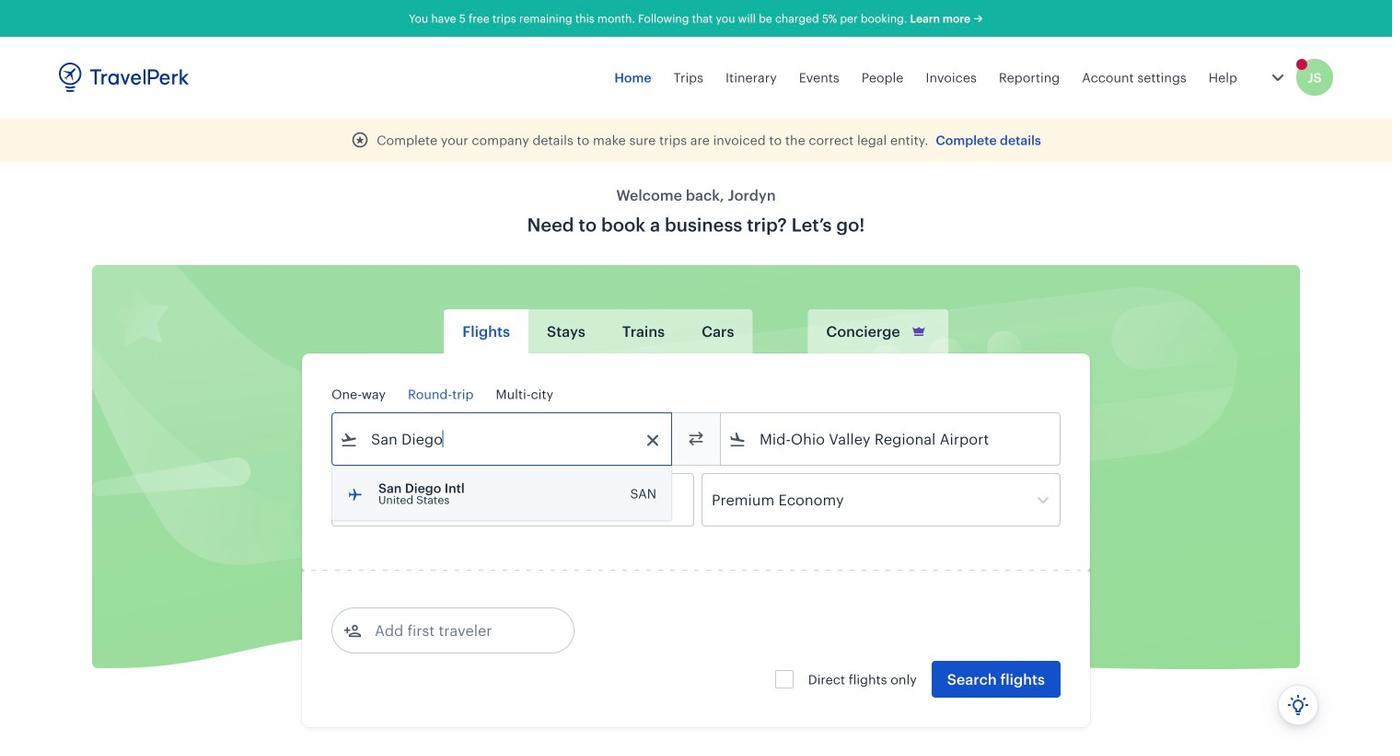 Task type: describe. For each thing, give the bounding box(es) containing it.
Depart text field
[[358, 474, 454, 526]]

To search field
[[747, 425, 1036, 454]]

Add first traveler search field
[[362, 616, 554, 646]]



Task type: locate. For each thing, give the bounding box(es) containing it.
Return text field
[[468, 474, 564, 526]]

From search field
[[358, 425, 648, 454]]



